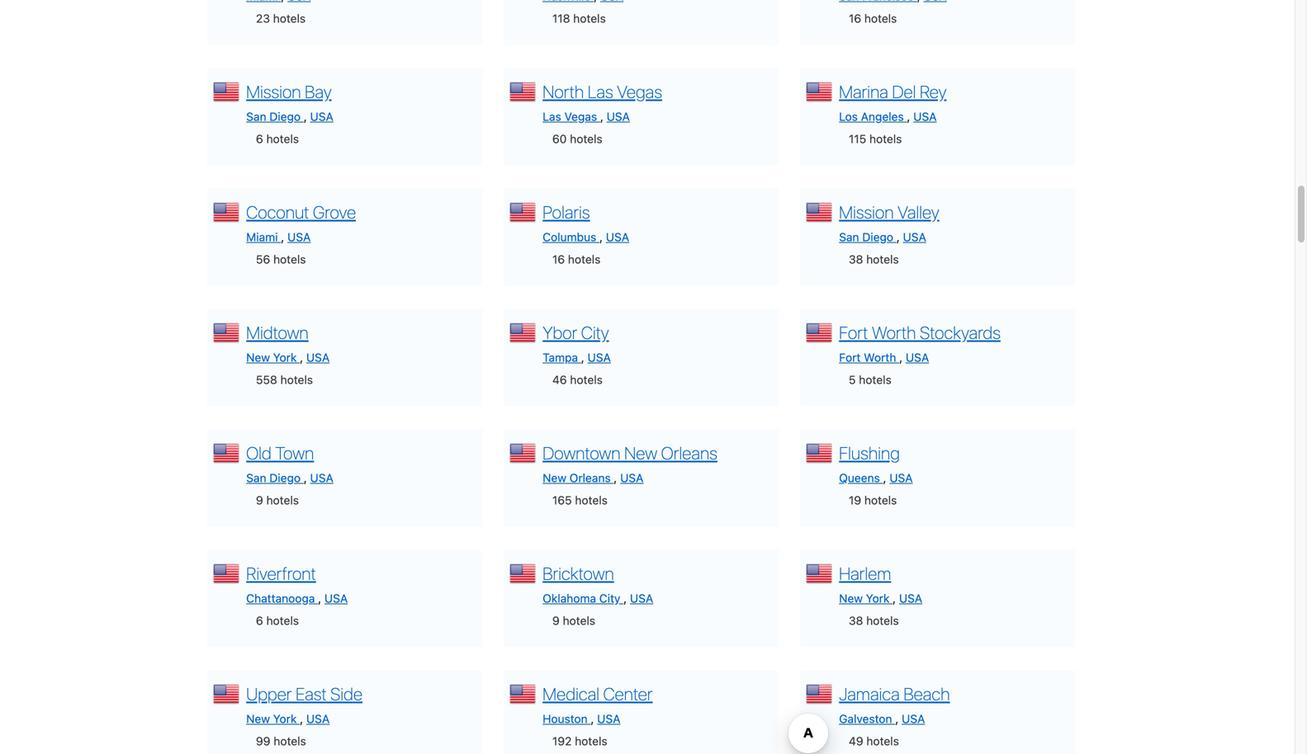 Task type: describe. For each thing, give the bounding box(es) containing it.
old town san diego , usa
[[246, 443, 334, 485]]

valley
[[898, 202, 940, 222]]

polaris link
[[543, 202, 590, 222]]

houston
[[543, 713, 588, 726]]

east
[[296, 684, 327, 705]]

6 hotels for chattanooga
[[256, 614, 299, 628]]

usa link for jamaica beach
[[902, 713, 925, 726]]

hotels for jamaica beach
[[867, 735, 899, 748]]

, inside bricktown oklahoma city , usa
[[624, 592, 627, 606]]

hotels for downtown new orleans
[[575, 494, 608, 507]]

mission for mission valley
[[839, 202, 894, 222]]

chattanooga link
[[246, 592, 318, 606]]

mission valley link
[[839, 202, 940, 222]]

115 hotels
[[849, 132, 902, 146]]

usa inside old town san diego , usa
[[310, 471, 334, 485]]

new york link for upper
[[246, 713, 300, 726]]

tampa link
[[543, 351, 581, 364]]

1 vertical spatial vegas
[[565, 110, 597, 123]]

usa link for midtown
[[306, 351, 330, 364]]

upper east side new york , usa
[[246, 684, 363, 726]]

, inside marina del rey los angeles , usa
[[907, 110, 910, 123]]

usa link for polaris
[[606, 230, 629, 244]]

9 for town
[[256, 494, 263, 507]]

riverfront link
[[246, 563, 316, 584]]

san for old town
[[246, 471, 266, 485]]

usa inside fort worth stockyards fort worth , usa
[[906, 351, 929, 364]]

9 for oklahoma
[[552, 614, 560, 628]]

6 for mission
[[256, 132, 263, 146]]

, inside old town san diego , usa
[[304, 471, 307, 485]]

46 hotels
[[552, 373, 603, 387]]

, inside midtown new york , usa
[[300, 351, 303, 364]]

usa link for flushing
[[890, 471, 913, 485]]

old
[[246, 443, 272, 464]]

grove
[[313, 202, 356, 222]]

new for harlem
[[839, 592, 863, 606]]

harlem new york , usa
[[839, 563, 923, 606]]

tampa
[[543, 351, 578, 364]]

hotels for midtown
[[280, 373, 313, 387]]

rey
[[920, 81, 947, 102]]

town
[[275, 443, 314, 464]]

usa link for harlem
[[899, 592, 923, 606]]

usa inside medical center houston , usa
[[597, 713, 621, 726]]

beach
[[904, 684, 950, 705]]

usa link for bricktown
[[630, 592, 653, 606]]

medical center houston , usa
[[543, 684, 653, 726]]

usa link for marina del rey
[[914, 110, 937, 123]]

usa inside downtown new orleans new orleans , usa
[[620, 471, 644, 485]]

mission bay link
[[246, 81, 332, 102]]

ybor
[[543, 322, 578, 343]]

usa inside "jamaica beach galveston , usa"
[[902, 713, 925, 726]]

19 hotels
[[849, 494, 897, 507]]

192
[[552, 735, 572, 748]]

0 vertical spatial worth
[[872, 322, 916, 343]]

0 horizontal spatial 16 hotels
[[552, 253, 601, 266]]

usa link for old town
[[310, 471, 334, 485]]

usa inside flushing queens , usa
[[890, 471, 913, 485]]

new inside upper east side new york , usa
[[246, 713, 270, 726]]

upper
[[246, 684, 292, 705]]

, inside upper east side new york , usa
[[300, 713, 303, 726]]

downtown
[[543, 443, 621, 464]]

5 hotels
[[849, 373, 892, 387]]

san diego link for bay
[[246, 110, 304, 123]]

midtown
[[246, 322, 309, 343]]

, inside mission bay san diego , usa
[[304, 110, 307, 123]]

downtown new orleans link
[[543, 443, 718, 464]]

usa link for mission valley
[[903, 230, 926, 244]]

hotels for medical center
[[575, 735, 608, 748]]

1 vertical spatial orleans
[[570, 471, 611, 485]]

, inside ybor city tampa , usa
[[581, 351, 585, 364]]

5
[[849, 373, 856, 387]]

jamaica
[[839, 684, 900, 705]]

galveston link
[[839, 713, 896, 726]]

san for mission valley
[[839, 230, 859, 244]]

usa inside marina del rey los angeles , usa
[[914, 110, 937, 123]]

north
[[543, 81, 584, 102]]

usa link for north las vegas
[[607, 110, 630, 123]]

marina del rey link
[[839, 81, 947, 102]]

, inside mission valley san diego , usa
[[897, 230, 900, 244]]

flushing link
[[839, 443, 900, 464]]

medical center link
[[543, 684, 653, 705]]

115
[[849, 132, 866, 146]]

marina del rey los angeles , usa
[[839, 81, 947, 123]]

usa inside north las vegas las vegas , usa
[[607, 110, 630, 123]]

, inside riverfront chattanooga , usa
[[318, 592, 321, 606]]

6 hotels for bay
[[256, 132, 299, 146]]

1 horizontal spatial 16
[[849, 11, 861, 25]]

mission valley san diego , usa
[[839, 202, 940, 244]]

hotels for flushing
[[865, 494, 897, 507]]

hotels for marina del rey
[[870, 132, 902, 146]]

coconut
[[246, 202, 309, 222]]

ybor city tampa , usa
[[543, 322, 611, 364]]

oklahoma city link
[[543, 592, 624, 606]]

jamaica beach galveston , usa
[[839, 684, 950, 726]]

hotels for bricktown
[[563, 614, 595, 628]]

upper east side link
[[246, 684, 363, 705]]

hotels for ybor city
[[570, 373, 603, 387]]

york for midtown
[[273, 351, 297, 364]]

center
[[603, 684, 653, 705]]

riverfront
[[246, 563, 316, 584]]

, inside coconut grove miami , usa
[[281, 230, 284, 244]]

las vegas link
[[543, 110, 600, 123]]

houston link
[[543, 713, 591, 726]]

diego for bay
[[270, 110, 301, 123]]

new york link for harlem
[[839, 592, 893, 606]]

usa inside coconut grove miami , usa
[[287, 230, 311, 244]]

chattanooga
[[246, 592, 315, 606]]

hotels for upper east side
[[274, 735, 306, 748]]

bricktown link
[[543, 563, 614, 584]]

118 hotels
[[552, 11, 606, 25]]

coconut grove miami , usa
[[246, 202, 356, 244]]

38 for harlem
[[849, 614, 863, 628]]

downtown new orleans new orleans , usa
[[543, 443, 718, 485]]

coconut grove link
[[246, 202, 356, 222]]

fort worth link
[[839, 351, 900, 364]]

hotels up 'marina del rey' link at the right
[[865, 11, 897, 25]]

46
[[552, 373, 567, 387]]

usa link for mission bay
[[310, 110, 334, 123]]

hotels right 23
[[273, 11, 306, 25]]

23 hotels
[[256, 11, 306, 25]]

harlem
[[839, 563, 891, 584]]

new up 165
[[543, 471, 567, 485]]

usa link for coconut grove
[[287, 230, 311, 244]]

23
[[256, 11, 270, 25]]

usa inside the harlem new york , usa
[[899, 592, 923, 606]]



Task type: vqa. For each thing, say whether or not it's contained in the screenshot.


Task type: locate. For each thing, give the bounding box(es) containing it.
san inside mission bay san diego , usa
[[246, 110, 266, 123]]

hotels for harlem
[[866, 614, 899, 628]]

hotels for north las vegas
[[570, 132, 603, 146]]

riverfront chattanooga , usa
[[246, 563, 348, 606]]

usa inside ybor city tampa , usa
[[588, 351, 611, 364]]

1 6 from the top
[[256, 132, 263, 146]]

, inside fort worth stockyards fort worth , usa
[[900, 351, 903, 364]]

flushing
[[839, 443, 900, 464]]

york inside the harlem new york , usa
[[866, 592, 890, 606]]

fort up 5
[[839, 351, 861, 364]]

new right "downtown"
[[624, 443, 658, 464]]

, inside "jamaica beach galveston , usa"
[[896, 713, 899, 726]]

2 vertical spatial san
[[246, 471, 266, 485]]

0 vertical spatial fort
[[839, 322, 868, 343]]

,
[[304, 110, 307, 123], [600, 110, 604, 123], [907, 110, 910, 123], [281, 230, 284, 244], [600, 230, 603, 244], [897, 230, 900, 244], [300, 351, 303, 364], [581, 351, 585, 364], [900, 351, 903, 364], [304, 471, 307, 485], [614, 471, 617, 485], [883, 471, 887, 485], [318, 592, 321, 606], [624, 592, 627, 606], [893, 592, 896, 606], [300, 713, 303, 726], [591, 713, 594, 726], [896, 713, 899, 726]]

558
[[256, 373, 277, 387]]

0 vertical spatial new york link
[[246, 351, 300, 364]]

san down mission valley link
[[839, 230, 859, 244]]

usa inside midtown new york , usa
[[306, 351, 330, 364]]

0 horizontal spatial 16
[[552, 253, 565, 266]]

worth up 5 hotels
[[864, 351, 896, 364]]

midtown new york , usa
[[246, 322, 330, 364]]

0 horizontal spatial orleans
[[570, 471, 611, 485]]

north las vegas link
[[543, 81, 662, 102]]

118
[[552, 11, 570, 25]]

vegas
[[617, 81, 662, 102], [565, 110, 597, 123]]

columbus link
[[543, 230, 600, 244]]

6 hotels down mission bay san diego , usa
[[256, 132, 299, 146]]

2 vertical spatial diego
[[270, 471, 301, 485]]

9 hotels for town
[[256, 494, 299, 507]]

new for downtown
[[624, 443, 658, 464]]

1 vertical spatial diego
[[862, 230, 894, 244]]

1 vertical spatial 6 hotels
[[256, 614, 299, 628]]

2 vertical spatial new york link
[[246, 713, 300, 726]]

mission left bay
[[246, 81, 301, 102]]

1 horizontal spatial 9
[[552, 614, 560, 628]]

hotels for fort worth stockyards
[[859, 373, 892, 387]]

usa link for riverfront
[[325, 592, 348, 606]]

san diego link for town
[[246, 471, 304, 485]]

new york link for midtown
[[246, 351, 300, 364]]

usa
[[310, 110, 334, 123], [607, 110, 630, 123], [914, 110, 937, 123], [287, 230, 311, 244], [606, 230, 629, 244], [903, 230, 926, 244], [306, 351, 330, 364], [588, 351, 611, 364], [906, 351, 929, 364], [310, 471, 334, 485], [620, 471, 644, 485], [890, 471, 913, 485], [325, 592, 348, 606], [630, 592, 653, 606], [899, 592, 923, 606], [306, 713, 330, 726], [597, 713, 621, 726], [902, 713, 925, 726]]

hotels for riverfront
[[266, 614, 299, 628]]

usa link for upper east side
[[306, 713, 330, 726]]

0 vertical spatial 38 hotels
[[849, 253, 899, 266]]

san
[[246, 110, 266, 123], [839, 230, 859, 244], [246, 471, 266, 485]]

38 down mission valley san diego , usa at the right
[[849, 253, 863, 266]]

1 horizontal spatial vegas
[[617, 81, 662, 102]]

usa inside bricktown oklahoma city , usa
[[630, 592, 653, 606]]

worth up fort worth link
[[872, 322, 916, 343]]

1 horizontal spatial las
[[588, 81, 613, 102]]

9 down oklahoma
[[552, 614, 560, 628]]

9 hotels
[[256, 494, 299, 507], [552, 614, 595, 628]]

16 up marina
[[849, 11, 861, 25]]

vegas right north
[[617, 81, 662, 102]]

0 vertical spatial diego
[[270, 110, 301, 123]]

polaris columbus , usa
[[543, 202, 629, 244]]

usa inside mission bay san diego , usa
[[310, 110, 334, 123]]

1 horizontal spatial 9 hotels
[[552, 614, 595, 628]]

1 vertical spatial 38 hotels
[[849, 614, 899, 628]]

miami link
[[246, 230, 281, 244]]

york up the 558 hotels
[[273, 351, 297, 364]]

hotels down mission bay san diego , usa
[[266, 132, 299, 146]]

60
[[552, 132, 567, 146]]

1 vertical spatial 38
[[849, 614, 863, 628]]

0 vertical spatial 16
[[849, 11, 861, 25]]

city
[[581, 322, 609, 343], [599, 592, 621, 606]]

49
[[849, 735, 864, 748]]

2 vertical spatial san diego link
[[246, 471, 304, 485]]

1 vertical spatial san
[[839, 230, 859, 244]]

hotels down chattanooga link at the bottom left
[[266, 614, 299, 628]]

0 horizontal spatial 9
[[256, 494, 263, 507]]

new inside midtown new york , usa
[[246, 351, 270, 364]]

1 6 hotels from the top
[[256, 132, 299, 146]]

del
[[892, 81, 916, 102]]

usa inside mission valley san diego , usa
[[903, 230, 926, 244]]

1 vertical spatial york
[[866, 592, 890, 606]]

192 hotels
[[552, 735, 608, 748]]

9 hotels down oklahoma
[[552, 614, 595, 628]]

flushing queens , usa
[[839, 443, 913, 485]]

diego for town
[[270, 471, 301, 485]]

hotels right 46
[[570, 373, 603, 387]]

1 fort from the top
[[839, 322, 868, 343]]

0 vertical spatial york
[[273, 351, 297, 364]]

usa link for ybor city
[[588, 351, 611, 364]]

usa inside polaris columbus , usa
[[606, 230, 629, 244]]

york for harlem
[[866, 592, 890, 606]]

2 38 from the top
[[849, 614, 863, 628]]

0 horizontal spatial 9 hotels
[[256, 494, 299, 507]]

49 hotels
[[849, 735, 899, 748]]

san diego link down mission bay link
[[246, 110, 304, 123]]

2 vertical spatial york
[[273, 713, 297, 726]]

new york link up 99 hotels
[[246, 713, 300, 726]]

las up 60
[[543, 110, 561, 123]]

york inside midtown new york , usa
[[273, 351, 297, 364]]

new down the harlem
[[839, 592, 863, 606]]

san diego link for valley
[[839, 230, 897, 244]]

new york link down the harlem
[[839, 592, 893, 606]]

38 hotels down mission valley san diego , usa at the right
[[849, 253, 899, 266]]

hotels for polaris
[[568, 253, 601, 266]]

0 vertical spatial las
[[588, 81, 613, 102]]

6 for riverfront
[[256, 614, 263, 628]]

9 down old
[[256, 494, 263, 507]]

diego for valley
[[862, 230, 894, 244]]

38 hotels down the harlem new york , usa
[[849, 614, 899, 628]]

0 vertical spatial 9
[[256, 494, 263, 507]]

16 hotels down columbus link
[[552, 253, 601, 266]]

hotels right 60
[[570, 132, 603, 146]]

2 fort from the top
[[839, 351, 861, 364]]

16 down 'columbus'
[[552, 253, 565, 266]]

fort worth stockyards link
[[839, 322, 1001, 343]]

mission inside mission bay san diego , usa
[[246, 81, 301, 102]]

56
[[256, 253, 270, 266]]

19
[[849, 494, 861, 507]]

1 38 hotels from the top
[[849, 253, 899, 266]]

hotels right 56
[[273, 253, 306, 266]]

1 vertical spatial las
[[543, 110, 561, 123]]

galveston
[[839, 713, 892, 726]]

hotels
[[273, 11, 306, 25], [573, 11, 606, 25], [865, 11, 897, 25], [266, 132, 299, 146], [570, 132, 603, 146], [870, 132, 902, 146], [273, 253, 306, 266], [568, 253, 601, 266], [866, 253, 899, 266], [280, 373, 313, 387], [570, 373, 603, 387], [859, 373, 892, 387], [266, 494, 299, 507], [575, 494, 608, 507], [865, 494, 897, 507], [266, 614, 299, 628], [563, 614, 595, 628], [866, 614, 899, 628], [274, 735, 306, 748], [575, 735, 608, 748], [867, 735, 899, 748]]

1 vertical spatial 9
[[552, 614, 560, 628]]

mission for mission bay
[[246, 81, 301, 102]]

9 hotels down old town san diego , usa
[[256, 494, 299, 507]]

stockyards
[[920, 322, 1001, 343]]

san inside mission valley san diego , usa
[[839, 230, 859, 244]]

165
[[552, 494, 572, 507]]

2 6 hotels from the top
[[256, 614, 299, 628]]

york up 99 hotels
[[273, 713, 297, 726]]

0 vertical spatial orleans
[[661, 443, 718, 464]]

old town link
[[246, 443, 314, 464]]

16
[[849, 11, 861, 25], [552, 253, 565, 266]]

north las vegas las vegas , usa
[[543, 81, 662, 123]]

0 vertical spatial 38
[[849, 253, 863, 266]]

bay
[[305, 81, 332, 102]]

city right ybor
[[581, 322, 609, 343]]

angeles
[[861, 110, 904, 123]]

mission left valley
[[839, 202, 894, 222]]

san diego link down mission valley link
[[839, 230, 897, 244]]

marina
[[839, 81, 889, 102]]

mission inside mission valley san diego , usa
[[839, 202, 894, 222]]

, inside the harlem new york , usa
[[893, 592, 896, 606]]

, inside flushing queens , usa
[[883, 471, 887, 485]]

harlem link
[[839, 563, 891, 584]]

new orleans link
[[543, 471, 614, 485]]

los
[[839, 110, 858, 123]]

orleans
[[661, 443, 718, 464], [570, 471, 611, 485]]

vegas up 60 hotels
[[565, 110, 597, 123]]

diego down old town link
[[270, 471, 301, 485]]

9
[[256, 494, 263, 507], [552, 614, 560, 628]]

new up 558
[[246, 351, 270, 364]]

san down old
[[246, 471, 266, 485]]

city inside bricktown oklahoma city , usa
[[599, 592, 621, 606]]

san inside old town san diego , usa
[[246, 471, 266, 485]]

6
[[256, 132, 263, 146], [256, 614, 263, 628]]

, inside north las vegas las vegas , usa
[[600, 110, 604, 123]]

1 vertical spatial 6
[[256, 614, 263, 628]]

hotels for mission valley
[[866, 253, 899, 266]]

38
[[849, 253, 863, 266], [849, 614, 863, 628]]

1 vertical spatial 9 hotels
[[552, 614, 595, 628]]

99 hotels
[[256, 735, 306, 748]]

0 vertical spatial san
[[246, 110, 266, 123]]

hotels down old town san diego , usa
[[266, 494, 299, 507]]

1 horizontal spatial orleans
[[661, 443, 718, 464]]

56 hotels
[[256, 253, 306, 266]]

side
[[330, 684, 363, 705]]

0 vertical spatial mission
[[246, 81, 301, 102]]

, inside downtown new orleans new orleans , usa
[[614, 471, 617, 485]]

san diego link down old town link
[[246, 471, 304, 485]]

1 horizontal spatial mission
[[839, 202, 894, 222]]

york inside upper east side new york , usa
[[273, 713, 297, 726]]

hotels down oklahoma city link at the bottom of the page
[[563, 614, 595, 628]]

0 vertical spatial city
[[581, 322, 609, 343]]

1 38 from the top
[[849, 253, 863, 266]]

1 vertical spatial worth
[[864, 351, 896, 364]]

queens
[[839, 471, 880, 485]]

558 hotels
[[256, 373, 313, 387]]

columbus
[[543, 230, 596, 244]]

0 vertical spatial 6
[[256, 132, 263, 146]]

queens link
[[839, 471, 883, 485]]

los angeles link
[[839, 110, 907, 123]]

diego inside mission valley san diego , usa
[[862, 230, 894, 244]]

16 hotels
[[849, 11, 897, 25], [552, 253, 601, 266]]

midtown link
[[246, 322, 309, 343]]

hotels right 49
[[867, 735, 899, 748]]

1 vertical spatial mission
[[839, 202, 894, 222]]

2 6 from the top
[[256, 614, 263, 628]]

usa inside upper east side new york , usa
[[306, 713, 330, 726]]

0 vertical spatial 6 hotels
[[256, 132, 299, 146]]

las
[[588, 81, 613, 102], [543, 110, 561, 123]]

hotels for mission bay
[[266, 132, 299, 146]]

diego inside mission bay san diego , usa
[[270, 110, 301, 123]]

new up 99
[[246, 713, 270, 726]]

165 hotels
[[552, 494, 608, 507]]

usa link for fort worth stockyards
[[906, 351, 929, 364]]

hotels right 99
[[274, 735, 306, 748]]

0 horizontal spatial las
[[543, 110, 561, 123]]

city down bricktown link at the bottom
[[599, 592, 621, 606]]

, inside medical center houston , usa
[[591, 713, 594, 726]]

city inside ybor city tampa , usa
[[581, 322, 609, 343]]

1 vertical spatial city
[[599, 592, 621, 606]]

usa inside riverfront chattanooga , usa
[[325, 592, 348, 606]]

york
[[273, 351, 297, 364], [866, 592, 890, 606], [273, 713, 297, 726]]

0 vertical spatial vegas
[[617, 81, 662, 102]]

las right north
[[588, 81, 613, 102]]

1 vertical spatial new york link
[[839, 592, 893, 606]]

fort up fort worth link
[[839, 322, 868, 343]]

hotels down columbus link
[[568, 253, 601, 266]]

hotels right 558
[[280, 373, 313, 387]]

38 hotels for new
[[849, 614, 899, 628]]

usa link for downtown new orleans
[[620, 471, 644, 485]]

hotels right 19
[[865, 494, 897, 507]]

1 horizontal spatial 16 hotels
[[849, 11, 897, 25]]

diego down mission valley link
[[862, 230, 894, 244]]

hotels right 5
[[859, 373, 892, 387]]

diego down mission bay link
[[270, 110, 301, 123]]

0 horizontal spatial mission
[[246, 81, 301, 102]]

1 vertical spatial fort
[[839, 351, 861, 364]]

9 hotels for oklahoma
[[552, 614, 595, 628]]

1 vertical spatial 16
[[552, 253, 565, 266]]

diego inside old town san diego , usa
[[270, 471, 301, 485]]

hotels for old town
[[266, 494, 299, 507]]

1 vertical spatial san diego link
[[839, 230, 897, 244]]

0 horizontal spatial vegas
[[565, 110, 597, 123]]

2 38 hotels from the top
[[849, 614, 899, 628]]

1 vertical spatial 16 hotels
[[552, 253, 601, 266]]

new york link up 558
[[246, 351, 300, 364]]

bricktown
[[543, 563, 614, 584]]

polaris
[[543, 202, 590, 222]]

0 vertical spatial san diego link
[[246, 110, 304, 123]]

fort worth stockyards fort worth , usa
[[839, 322, 1001, 364]]

60 hotels
[[552, 132, 603, 146]]

mission
[[246, 81, 301, 102], [839, 202, 894, 222]]

0 vertical spatial 9 hotels
[[256, 494, 299, 507]]

new inside the harlem new york , usa
[[839, 592, 863, 606]]

hotels down new orleans link
[[575, 494, 608, 507]]

16 hotels up marina
[[849, 11, 897, 25]]

san for mission bay
[[246, 110, 266, 123]]

bricktown oklahoma city , usa
[[543, 563, 653, 606]]

oklahoma
[[543, 592, 596, 606]]

6 hotels down chattanooga at the bottom of page
[[256, 614, 299, 628]]

6 down mission bay san diego , usa
[[256, 132, 263, 146]]

usa link for medical center
[[597, 713, 621, 726]]

hotels right 192
[[575, 735, 608, 748]]

38 for mission
[[849, 253, 863, 266]]

38 down the harlem new york , usa
[[849, 614, 863, 628]]

hotels down angeles
[[870, 132, 902, 146]]

6 down chattanooga at the bottom of page
[[256, 614, 263, 628]]

38 hotels
[[849, 253, 899, 266], [849, 614, 899, 628]]

medical
[[543, 684, 600, 705]]

miami
[[246, 230, 278, 244]]

york down the harlem
[[866, 592, 890, 606]]

0 vertical spatial 16 hotels
[[849, 11, 897, 25]]

san down mission bay link
[[246, 110, 266, 123]]

38 hotels for valley
[[849, 253, 899, 266]]

mission bay san diego , usa
[[246, 81, 334, 123]]

hotels down the harlem new york , usa
[[866, 614, 899, 628]]

, inside polaris columbus , usa
[[600, 230, 603, 244]]

new for midtown
[[246, 351, 270, 364]]

hotels for coconut grove
[[273, 253, 306, 266]]

hotels right 118
[[573, 11, 606, 25]]

hotels down mission valley san diego , usa at the right
[[866, 253, 899, 266]]



